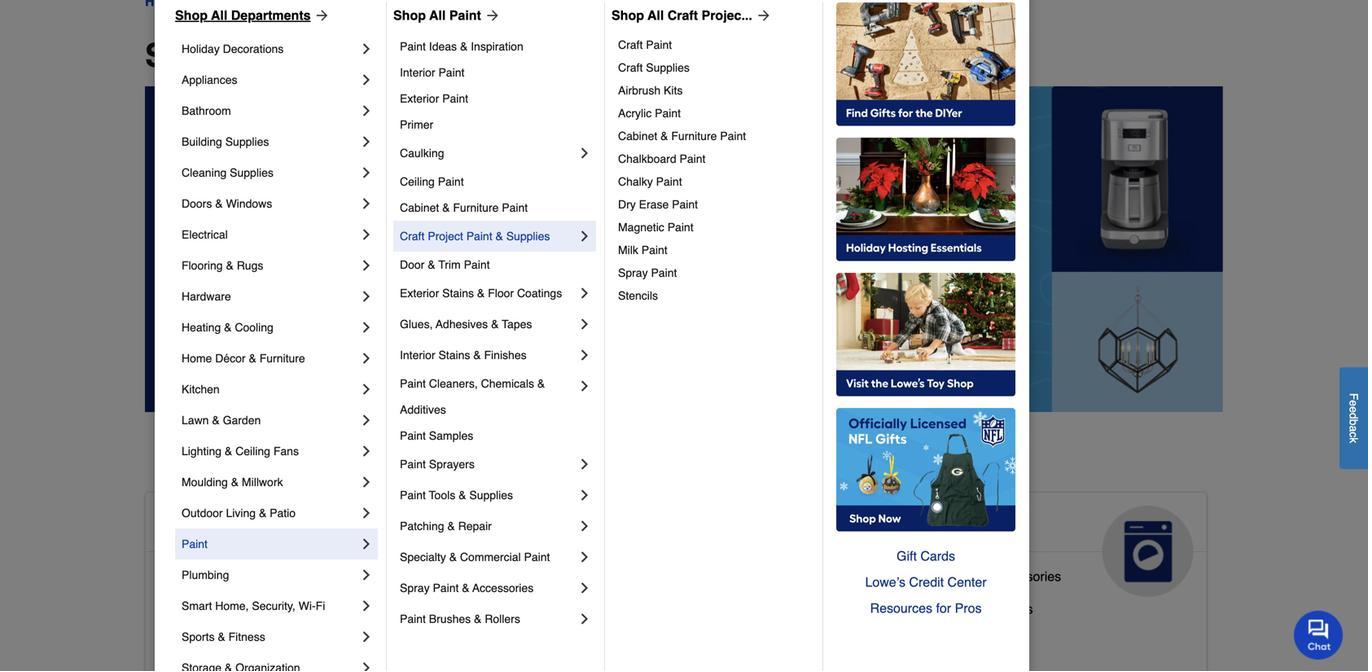 Task type: locate. For each thing, give the bounding box(es) containing it.
0 vertical spatial appliances link
[[182, 64, 359, 95]]

beverage
[[885, 602, 941, 617]]

1 vertical spatial departments
[[285, 37, 484, 74]]

all inside shop all paint link
[[430, 8, 446, 23]]

paint ideas & inspiration link
[[400, 33, 593, 59]]

0 vertical spatial departments
[[231, 8, 311, 23]]

f e e d b a c k button
[[1340, 367, 1369, 469]]

interior
[[400, 66, 436, 79], [400, 349, 436, 362]]

0 horizontal spatial shop
[[175, 8, 208, 23]]

holiday hosting essentials. image
[[837, 138, 1016, 262]]

1 vertical spatial cabinet
[[400, 201, 439, 214]]

departments
[[231, 8, 311, 23], [285, 37, 484, 74]]

1 shop from the left
[[175, 8, 208, 23]]

departments up the holiday decorations link
[[231, 8, 311, 23]]

supplies up houses,
[[580, 595, 630, 610]]

chevron right image for spray paint & accessories
[[577, 580, 593, 596]]

0 horizontal spatial cabinet & furniture paint link
[[400, 195, 593, 221]]

officially licensed n f l gifts. shop now. image
[[837, 408, 1016, 532]]

interior stains & finishes
[[400, 349, 527, 362]]

home
[[182, 352, 212, 365], [284, 513, 348, 539], [271, 634, 306, 649]]

chevron right image for plumbing
[[359, 567, 375, 583]]

chevron right image for cleaning supplies
[[359, 165, 375, 181]]

stains for interior
[[439, 349, 470, 362]]

paint up door & trim paint link
[[467, 230, 493, 243]]

glues, adhesives & tapes link
[[400, 309, 577, 340]]

departments for shop all departments
[[231, 8, 311, 23]]

craft up craft paint link
[[668, 8, 698, 23]]

1 vertical spatial exterior
[[400, 287, 439, 300]]

accessible entry & home
[[159, 634, 306, 649]]

enjoy savings year-round. no matter what you're shopping for, find what you need at a great price. image
[[145, 86, 1224, 412]]

craft for craft supplies
[[618, 61, 643, 74]]

1 interior from the top
[[400, 66, 436, 79]]

accessible up sports
[[159, 602, 221, 617]]

pet beds, houses, & furniture
[[522, 628, 698, 643]]

0 vertical spatial appliances
[[182, 73, 238, 86]]

shop for shop all departments
[[175, 8, 208, 23]]

& right parts
[[980, 569, 989, 584]]

outdoor living & patio
[[182, 507, 296, 520]]

& inside paint cleaners, chemicals & additives
[[538, 377, 545, 390]]

exterior up primer
[[400, 92, 439, 105]]

specialty & commercial paint link
[[400, 542, 577, 573]]

milk paint link
[[618, 239, 812, 262]]

3 accessible from the top
[[159, 602, 221, 617]]

sprayers
[[429, 458, 475, 471]]

2 horizontal spatial arrow right image
[[753, 7, 772, 24]]

supplies up door & trim paint link
[[507, 230, 550, 243]]

0 horizontal spatial cabinet
[[400, 201, 439, 214]]

bathroom up building at the left
[[182, 104, 231, 117]]

b
[[1348, 419, 1361, 426]]

craft paint
[[618, 38, 672, 51]]

exterior for exterior paint
[[400, 92, 439, 105]]

3 shop from the left
[[612, 8, 645, 23]]

1 horizontal spatial appliances
[[885, 513, 1007, 539]]

1 vertical spatial interior
[[400, 349, 436, 362]]

paint left "tools"
[[400, 489, 426, 502]]

kitchen
[[182, 383, 220, 396]]

building supplies
[[182, 135, 269, 148]]

rollers
[[485, 613, 521, 626]]

dry
[[618, 198, 636, 211]]

0 horizontal spatial spray
[[400, 582, 430, 595]]

craft up door
[[400, 230, 425, 243]]

chevron right image for sports & fitness
[[359, 629, 375, 645]]

windows
[[226, 197, 272, 210]]

ceiling up the millwork
[[236, 445, 271, 458]]

all inside shop all departments link
[[211, 8, 228, 23]]

1 horizontal spatial accessories
[[992, 569, 1062, 584]]

interior up exterior paint
[[400, 66, 436, 79]]

stencils
[[618, 289, 658, 302]]

appliances link up chillers
[[872, 493, 1207, 597]]

4 accessible from the top
[[159, 634, 221, 649]]

spray
[[618, 266, 648, 280], [400, 582, 430, 595]]

2 horizontal spatial shop
[[612, 8, 645, 23]]

& up the paint brushes & rollers at the left bottom of page
[[462, 582, 470, 595]]

exterior down door
[[400, 287, 439, 300]]

2 arrow right image from the left
[[481, 7, 501, 24]]

supplies up patching & repair link
[[470, 489, 513, 502]]

exterior paint
[[400, 92, 469, 105]]

moulding & millwork
[[182, 476, 283, 489]]

supplies up the kits
[[646, 61, 690, 74]]

supplies for building supplies
[[225, 135, 269, 148]]

& right entry
[[259, 634, 268, 649]]

spray down milk
[[618, 266, 648, 280]]

accessible down moulding
[[159, 513, 278, 539]]

all inside the shop all craft projec... link
[[648, 8, 664, 23]]

samples
[[429, 429, 474, 442]]

paint down magnetic paint
[[642, 244, 668, 257]]

all up 'holiday decorations' at left top
[[211, 8, 228, 23]]

cabinet & furniture paint up craft project paint & supplies
[[400, 201, 528, 214]]

furniture up 'chalkboard paint' link
[[672, 130, 717, 143]]

dry erase paint
[[618, 198, 698, 211]]

arrow right image inside shop all departments link
[[311, 7, 330, 24]]

shop up paint ideas & inspiration
[[394, 8, 426, 23]]

milk
[[618, 244, 639, 257]]

appliances down holiday
[[182, 73, 238, 86]]

accessories up chillers
[[992, 569, 1062, 584]]

furniture up craft project paint & supplies
[[453, 201, 499, 214]]

craft for craft project paint & supplies
[[400, 230, 425, 243]]

chevron right image for moulding & millwork
[[359, 474, 375, 491]]

0 vertical spatial ceiling
[[400, 175, 435, 188]]

arrow right image for shop all craft projec...
[[753, 7, 772, 24]]

cabinet & furniture paint
[[618, 130, 747, 143], [400, 201, 528, 214]]

cabinet
[[618, 130, 658, 143], [400, 201, 439, 214]]

accessible bedroom link
[[159, 598, 278, 631]]

2 exterior from the top
[[400, 287, 439, 300]]

accessible bathroom link
[[159, 565, 281, 598]]

paint up additives
[[400, 377, 426, 390]]

sports
[[182, 631, 215, 644]]

0 vertical spatial cabinet & furniture paint
[[618, 130, 747, 143]]

1 vertical spatial stains
[[439, 349, 470, 362]]

exterior paint link
[[400, 86, 593, 112]]

0 horizontal spatial arrow right image
[[311, 7, 330, 24]]

shop all paint
[[394, 8, 481, 23]]

paint samples
[[400, 429, 474, 442]]

interior stains & finishes link
[[400, 340, 577, 371]]

spray down specialty
[[400, 582, 430, 595]]

& up door & trim paint link
[[496, 230, 503, 243]]

2 interior from the top
[[400, 349, 436, 362]]

0 vertical spatial spray
[[618, 266, 648, 280]]

exterior for exterior stains & floor coatings
[[400, 287, 439, 300]]

0 vertical spatial cabinet & furniture paint link
[[618, 125, 812, 147]]

1 vertical spatial appliances
[[885, 513, 1007, 539]]

1 horizontal spatial spray
[[618, 266, 648, 280]]

flooring
[[182, 259, 223, 272]]

beds,
[[545, 628, 579, 643]]

0 vertical spatial interior
[[400, 66, 436, 79]]

0 vertical spatial pet
[[627, 513, 663, 539]]

craft supplies link
[[618, 56, 812, 79]]

resources
[[871, 601, 933, 616]]

0 horizontal spatial ceiling
[[236, 445, 271, 458]]

arrow right image for shop all paint
[[481, 7, 501, 24]]

tools
[[429, 489, 456, 502]]

moulding
[[182, 476, 228, 489]]

shop all departments link
[[175, 6, 330, 25]]

cabinet down 'acrylic'
[[618, 130, 658, 143]]

a
[[1348, 426, 1361, 432]]

2 accessible from the top
[[159, 569, 221, 584]]

cabinet for right cabinet & furniture paint link
[[618, 130, 658, 143]]

appliances up cards
[[885, 513, 1007, 539]]

all up ideas
[[430, 8, 446, 23]]

1 arrow right image from the left
[[311, 7, 330, 24]]

chevron right image for patching & repair
[[577, 518, 593, 535]]

shop all departments
[[175, 8, 311, 23]]

1 horizontal spatial shop
[[394, 8, 426, 23]]

1 vertical spatial appliances link
[[872, 493, 1207, 597]]

paint down ideas
[[439, 66, 465, 79]]

& right houses,
[[634, 628, 642, 643]]

3 arrow right image from the left
[[753, 7, 772, 24]]

exterior stains & floor coatings
[[400, 287, 562, 300]]

animal
[[522, 513, 598, 539]]

arrow right image inside shop all paint link
[[481, 7, 501, 24]]

& inside 'link'
[[980, 569, 989, 584]]

supplies up cleaning supplies
[[225, 135, 269, 148]]

0 horizontal spatial accessories
[[473, 582, 534, 595]]

1 horizontal spatial arrow right image
[[481, 7, 501, 24]]

accessories up "rollers"
[[473, 582, 534, 595]]

0 vertical spatial cabinet
[[618, 130, 658, 143]]

1 vertical spatial cabinet & furniture paint
[[400, 201, 528, 214]]

decorations
[[223, 42, 284, 55]]

cabinet & furniture paint for cabinet & furniture paint link to the bottom
[[400, 201, 528, 214]]

stains up 'cleaners,' at the bottom left of page
[[439, 349, 470, 362]]

departments for shop all departments
[[285, 37, 484, 74]]

supplies for livestock supplies
[[580, 595, 630, 610]]

chevron right image
[[359, 72, 375, 88], [359, 103, 375, 119], [359, 134, 375, 150], [359, 165, 375, 181], [359, 227, 375, 243], [359, 288, 375, 305], [577, 316, 593, 332], [359, 319, 375, 336], [359, 350, 375, 367], [577, 456, 593, 473], [359, 536, 375, 552], [577, 549, 593, 566], [359, 598, 375, 614], [577, 611, 593, 627], [359, 660, 375, 671]]

stains for exterior
[[443, 287, 474, 300]]

holiday decorations
[[182, 42, 284, 55]]

arrow right image up paint ideas & inspiration link
[[481, 7, 501, 24]]

glues, adhesives & tapes
[[400, 318, 532, 331]]

2 e from the top
[[1348, 407, 1361, 413]]

arrow right image up shop all departments
[[311, 7, 330, 24]]

accessible down smart
[[159, 634, 221, 649]]

chevron right image for building supplies
[[359, 134, 375, 150]]

1 vertical spatial ceiling
[[236, 445, 271, 458]]

finishes
[[484, 349, 527, 362]]

spray paint & accessories
[[400, 582, 534, 595]]

accessible for accessible bathroom
[[159, 569, 221, 584]]

appliances link down decorations on the left of the page
[[182, 64, 359, 95]]

1 exterior from the top
[[400, 92, 439, 105]]

2 vertical spatial home
[[271, 634, 306, 649]]

shop up holiday
[[175, 8, 208, 23]]

1 horizontal spatial cabinet
[[618, 130, 658, 143]]

lowe's credit center link
[[837, 570, 1016, 596]]

2 shop from the left
[[394, 8, 426, 23]]

cooling
[[235, 321, 274, 334]]

doors & windows link
[[182, 188, 359, 219]]

paint brushes & rollers link
[[400, 604, 577, 635]]

craft up the craft supplies
[[618, 38, 643, 51]]

holiday
[[182, 42, 220, 55]]

primer link
[[400, 112, 593, 138]]

interior down glues, at top
[[400, 349, 436, 362]]

chevron right image for doors & windows
[[359, 196, 375, 212]]

heating & cooling link
[[182, 312, 359, 343]]

paint up brushes
[[433, 582, 459, 595]]

craft up airbrush
[[618, 61, 643, 74]]

1 horizontal spatial pet
[[627, 513, 663, 539]]

paint sprayers link
[[400, 449, 577, 480]]

flooring & rugs link
[[182, 250, 359, 281]]

chevron right image for exterior stains & floor coatings
[[577, 285, 593, 302]]

paint down additives
[[400, 429, 426, 442]]

0 vertical spatial stains
[[443, 287, 474, 300]]

chevron right image for home décor & furniture
[[359, 350, 375, 367]]

arrow right image inside the shop all craft projec... link
[[753, 7, 772, 24]]

inspiration
[[471, 40, 524, 53]]

stains down the trim
[[443, 287, 474, 300]]

& right chemicals
[[538, 377, 545, 390]]

arrow right image
[[311, 7, 330, 24], [481, 7, 501, 24], [753, 7, 772, 24]]

craft project paint & supplies
[[400, 230, 550, 243]]

1 accessible from the top
[[159, 513, 278, 539]]

1 horizontal spatial ceiling
[[400, 175, 435, 188]]

& left patio
[[259, 507, 267, 520]]

1 vertical spatial cabinet & furniture paint link
[[400, 195, 593, 221]]

find gifts for the diyer. image
[[837, 2, 1016, 126]]

furniture
[[672, 130, 717, 143], [453, 201, 499, 214], [260, 352, 305, 365], [646, 628, 698, 643]]

0 horizontal spatial pet
[[522, 628, 542, 643]]

millwork
[[242, 476, 283, 489]]

magnetic
[[618, 221, 665, 234]]

chevron right image for lighting & ceiling fans
[[359, 443, 375, 460]]

airbrush kits
[[618, 84, 683, 97]]

craft
[[668, 8, 698, 23], [618, 38, 643, 51], [618, 61, 643, 74], [400, 230, 425, 243]]

chevron right image for paint brushes & rollers
[[577, 611, 593, 627]]

& left the millwork
[[231, 476, 239, 489]]

1 horizontal spatial cabinet & furniture paint link
[[618, 125, 812, 147]]

e
[[1348, 400, 1361, 407], [1348, 407, 1361, 413]]

& up project on the left
[[443, 201, 450, 214]]

chevron right image
[[359, 41, 375, 57], [577, 145, 593, 161], [359, 196, 375, 212], [577, 228, 593, 244], [359, 258, 375, 274], [577, 285, 593, 302], [577, 347, 593, 363], [577, 378, 593, 394], [359, 381, 375, 398], [359, 412, 375, 429], [359, 443, 375, 460], [359, 474, 375, 491], [577, 487, 593, 504], [359, 505, 375, 522], [577, 518, 593, 535], [359, 567, 375, 583], [577, 580, 593, 596], [359, 629, 375, 645]]

supplies up windows
[[230, 166, 274, 179]]

ceiling down caulking
[[400, 175, 435, 188]]

0 horizontal spatial cabinet & furniture paint
[[400, 201, 528, 214]]

chevron right image for lawn & garden
[[359, 412, 375, 429]]

paint up chalky paint link
[[680, 152, 706, 165]]

1 vertical spatial home
[[284, 513, 348, 539]]

shop up the craft paint
[[612, 8, 645, 23]]

chalkboard paint
[[618, 152, 706, 165]]

accessories inside 'link'
[[992, 569, 1062, 584]]

arrow right image up craft paint link
[[753, 7, 772, 24]]

doors & windows
[[182, 197, 272, 210]]

magnetic paint link
[[618, 216, 812, 239]]

accessible home image
[[377, 506, 468, 597]]

accessible up smart
[[159, 569, 221, 584]]

& right lighting
[[225, 445, 232, 458]]

all up the craft paint
[[648, 8, 664, 23]]

accessible for accessible entry & home
[[159, 634, 221, 649]]

1 vertical spatial pet
[[522, 628, 542, 643]]

supplies
[[646, 61, 690, 74], [225, 135, 269, 148], [230, 166, 274, 179], [507, 230, 550, 243], [470, 489, 513, 502], [580, 595, 630, 610]]

0 vertical spatial exterior
[[400, 92, 439, 105]]

1 horizontal spatial cabinet & furniture paint
[[618, 130, 747, 143]]

1 vertical spatial spray
[[400, 582, 430, 595]]

commercial
[[460, 551, 521, 564]]

gift cards
[[897, 549, 956, 564]]

shop for shop all paint
[[394, 8, 426, 23]]

& right animal
[[604, 513, 621, 539]]

project
[[428, 230, 464, 243]]

kits
[[664, 84, 683, 97]]

chevron right image for paint
[[359, 536, 375, 552]]

1 e from the top
[[1348, 400, 1361, 407]]

rugs
[[237, 259, 264, 272]]

all for craft
[[648, 8, 664, 23]]

cabinet & furniture paint up chalkboard paint
[[618, 130, 747, 143]]

all for paint
[[430, 8, 446, 23]]

chevron right image for specialty & commercial paint
[[577, 549, 593, 566]]

cleaning supplies link
[[182, 157, 359, 188]]

adhesives
[[436, 318, 488, 331]]

departments up exterior paint
[[285, 37, 484, 74]]



Task type: vqa. For each thing, say whether or not it's contained in the screenshot.
ideas
yes



Task type: describe. For each thing, give the bounding box(es) containing it.
interior paint link
[[400, 59, 593, 86]]

0 horizontal spatial appliances
[[182, 73, 238, 86]]

airbrush kits link
[[618, 79, 812, 102]]

0 vertical spatial bathroom
[[182, 104, 231, 117]]

paint up paint ideas & inspiration
[[450, 8, 481, 23]]

appliances image
[[1103, 506, 1194, 597]]

paint down the milk paint
[[651, 266, 677, 280]]

chevron right image for hardware
[[359, 288, 375, 305]]

furniture right houses,
[[646, 628, 698, 643]]

supplies for craft supplies
[[646, 61, 690, 74]]

& right "tools"
[[459, 489, 466, 502]]

accessible bedroom
[[159, 602, 278, 617]]

& right lawn
[[212, 414, 220, 427]]

spray for spray paint
[[618, 266, 648, 280]]

acrylic
[[618, 107, 652, 120]]

& left the cooling at the left top
[[224, 321, 232, 334]]

paint down dry erase paint
[[668, 221, 694, 234]]

paint down animal
[[524, 551, 550, 564]]

accessories for appliance parts & accessories
[[992, 569, 1062, 584]]

paint left brushes
[[400, 613, 426, 626]]

accessible for accessible bedroom
[[159, 602, 221, 617]]

chevron right image for bathroom
[[359, 103, 375, 119]]

supplies for cleaning supplies
[[230, 166, 274, 179]]

& down accessible bedroom link
[[218, 631, 225, 644]]

heating & cooling
[[182, 321, 274, 334]]

& right ideas
[[460, 40, 468, 53]]

& left repair at the left of page
[[448, 520, 455, 533]]

spray for spray paint & accessories
[[400, 582, 430, 595]]

hardware link
[[182, 281, 359, 312]]

paint down caulking
[[438, 175, 464, 188]]

chevron right image for caulking
[[577, 145, 593, 161]]

sports & fitness link
[[182, 622, 359, 653]]

doors
[[182, 197, 212, 210]]

chevron right image for interior stains & finishes
[[577, 347, 593, 363]]

craft project paint & supplies link
[[400, 221, 577, 252]]

paint down paint samples
[[400, 458, 426, 471]]

chalky paint
[[618, 175, 683, 188]]

& left the trim
[[428, 258, 436, 271]]

pros
[[956, 601, 982, 616]]

paint down 'outdoor'
[[182, 538, 208, 551]]

cabinet for cabinet & furniture paint link to the bottom
[[400, 201, 439, 214]]

animal & pet care image
[[740, 506, 831, 597]]

chat invite button image
[[1295, 610, 1345, 660]]

paint left ideas
[[400, 40, 426, 53]]

d
[[1348, 413, 1361, 419]]

entry
[[225, 634, 255, 649]]

lighting
[[182, 445, 222, 458]]

& left floor
[[477, 287, 485, 300]]

craft for craft paint
[[618, 38, 643, 51]]

all for departments
[[211, 8, 228, 23]]

patio
[[270, 507, 296, 520]]

patching
[[400, 520, 445, 533]]

moulding & millwork link
[[182, 467, 359, 498]]

outdoor
[[182, 507, 223, 520]]

airbrush
[[618, 84, 661, 97]]

interior for interior stains & finishes
[[400, 349, 436, 362]]

plumbing link
[[182, 560, 359, 591]]

door & trim paint
[[400, 258, 490, 271]]

resources for pros
[[871, 601, 982, 616]]

building
[[182, 135, 222, 148]]

chevron right image for heating & cooling
[[359, 319, 375, 336]]

c
[[1348, 432, 1361, 438]]

paint inside paint cleaners, chemicals & additives
[[400, 377, 426, 390]]

lawn & garden
[[182, 414, 261, 427]]

center
[[948, 575, 987, 590]]

wine
[[957, 602, 987, 617]]

0 vertical spatial home
[[182, 352, 212, 365]]

paint tools & supplies
[[400, 489, 513, 502]]

gift cards link
[[837, 544, 1016, 570]]

heating
[[182, 321, 221, 334]]

building supplies link
[[182, 126, 359, 157]]

arrow right image for shop all departments
[[311, 7, 330, 24]]

chevron right image for kitchen
[[359, 381, 375, 398]]

paint right the trim
[[464, 258, 490, 271]]

lowe's credit center
[[866, 575, 987, 590]]

chevron right image for holiday decorations
[[359, 41, 375, 57]]

patching & repair
[[400, 520, 492, 533]]

paint cleaners, chemicals & additives
[[400, 377, 548, 416]]

houses,
[[582, 628, 630, 643]]

accessible for accessible home
[[159, 513, 278, 539]]

& right doors at the left top
[[215, 197, 223, 210]]

primer
[[400, 118, 434, 131]]

paint right erase
[[672, 198, 698, 211]]

trim
[[439, 258, 461, 271]]

bedroom
[[225, 602, 278, 617]]

cabinet & furniture paint for right cabinet & furniture paint link
[[618, 130, 747, 143]]

chevron right image for flooring & rugs
[[359, 258, 375, 274]]

smart home, security, wi-fi link
[[182, 591, 359, 622]]

appliance parts & accessories
[[885, 569, 1062, 584]]

dry erase paint link
[[618, 193, 812, 216]]

& left the pros
[[945, 602, 953, 617]]

garden
[[223, 414, 261, 427]]

& up chalkboard paint
[[661, 130, 669, 143]]

ceiling paint
[[400, 175, 464, 188]]

paint brushes & rollers
[[400, 613, 521, 626]]

appliance parts & accessories link
[[885, 565, 1062, 598]]

plumbing
[[182, 569, 229, 582]]

chalky
[[618, 175, 653, 188]]

furniture up 'kitchen' link
[[260, 352, 305, 365]]

lighting & ceiling fans link
[[182, 436, 359, 467]]

shop all craft projec...
[[612, 8, 753, 23]]

chevron right image for glues, adhesives & tapes
[[577, 316, 593, 332]]

security,
[[252, 600, 296, 613]]

acrylic paint link
[[618, 102, 812, 125]]

craft supplies
[[618, 61, 690, 74]]

animal & pet care link
[[509, 493, 844, 597]]

beverage & wine chillers link
[[885, 598, 1034, 631]]

paint down chalkboard paint
[[657, 175, 683, 188]]

smart home, security, wi-fi
[[182, 600, 325, 613]]

& left finishes
[[474, 349, 481, 362]]

chevron right image for paint cleaners, chemicals & additives
[[577, 378, 593, 394]]

ideas
[[429, 40, 457, 53]]

chevron right image for paint sprayers
[[577, 456, 593, 473]]

chevron right image for craft project paint & supplies
[[577, 228, 593, 244]]

pet inside 'animal & pet care'
[[627, 513, 663, 539]]

home décor & furniture link
[[182, 343, 359, 374]]

livestock supplies link
[[522, 592, 630, 624]]

accessories for spray paint & accessories
[[473, 582, 534, 595]]

& right the décor
[[249, 352, 257, 365]]

shop all craft projec... link
[[612, 6, 772, 25]]

visit the lowe's toy shop. image
[[837, 273, 1016, 397]]

paint down ceiling paint link
[[502, 201, 528, 214]]

patching & repair link
[[400, 511, 577, 542]]

flooring & rugs
[[182, 259, 264, 272]]

shop for shop all craft projec...
[[612, 8, 645, 23]]

& right specialty
[[450, 551, 457, 564]]

beverage & wine chillers
[[885, 602, 1034, 617]]

paint cleaners, chemicals & additives link
[[400, 371, 577, 423]]

chevron right image for appliances
[[359, 72, 375, 88]]

chevron right image for paint tools & supplies
[[577, 487, 593, 504]]

caulking link
[[400, 138, 577, 169]]

1 horizontal spatial appliances link
[[872, 493, 1207, 597]]

paint down the kits
[[655, 107, 681, 120]]

stencils link
[[618, 284, 812, 307]]

chevron right image for smart home, security, wi-fi
[[359, 598, 375, 614]]

gift
[[897, 549, 917, 564]]

paint up the craft supplies
[[646, 38, 672, 51]]

fans
[[274, 445, 299, 458]]

paint up 'chalkboard paint' link
[[721, 130, 747, 143]]

cleaning supplies
[[182, 166, 274, 179]]

0 horizontal spatial appliances link
[[182, 64, 359, 95]]

& left "rollers"
[[474, 613, 482, 626]]

electrical link
[[182, 219, 359, 250]]

appliance
[[885, 569, 942, 584]]

electrical
[[182, 228, 228, 241]]

all down shop all departments link
[[235, 37, 276, 74]]

& left rugs
[[226, 259, 234, 272]]

floor
[[488, 287, 514, 300]]

& inside 'animal & pet care'
[[604, 513, 621, 539]]

interior for interior paint
[[400, 66, 436, 79]]

smart
[[182, 600, 212, 613]]

chevron right image for electrical
[[359, 227, 375, 243]]

paint down interior paint
[[443, 92, 469, 105]]

paint tools & supplies link
[[400, 480, 577, 511]]

hardware
[[182, 290, 231, 303]]

paint ideas & inspiration
[[400, 40, 524, 53]]

1 vertical spatial bathroom
[[225, 569, 281, 584]]

ceiling paint link
[[400, 169, 593, 195]]

& left tapes
[[491, 318, 499, 331]]

chillers
[[990, 602, 1034, 617]]

chevron right image for outdoor living & patio
[[359, 505, 375, 522]]



